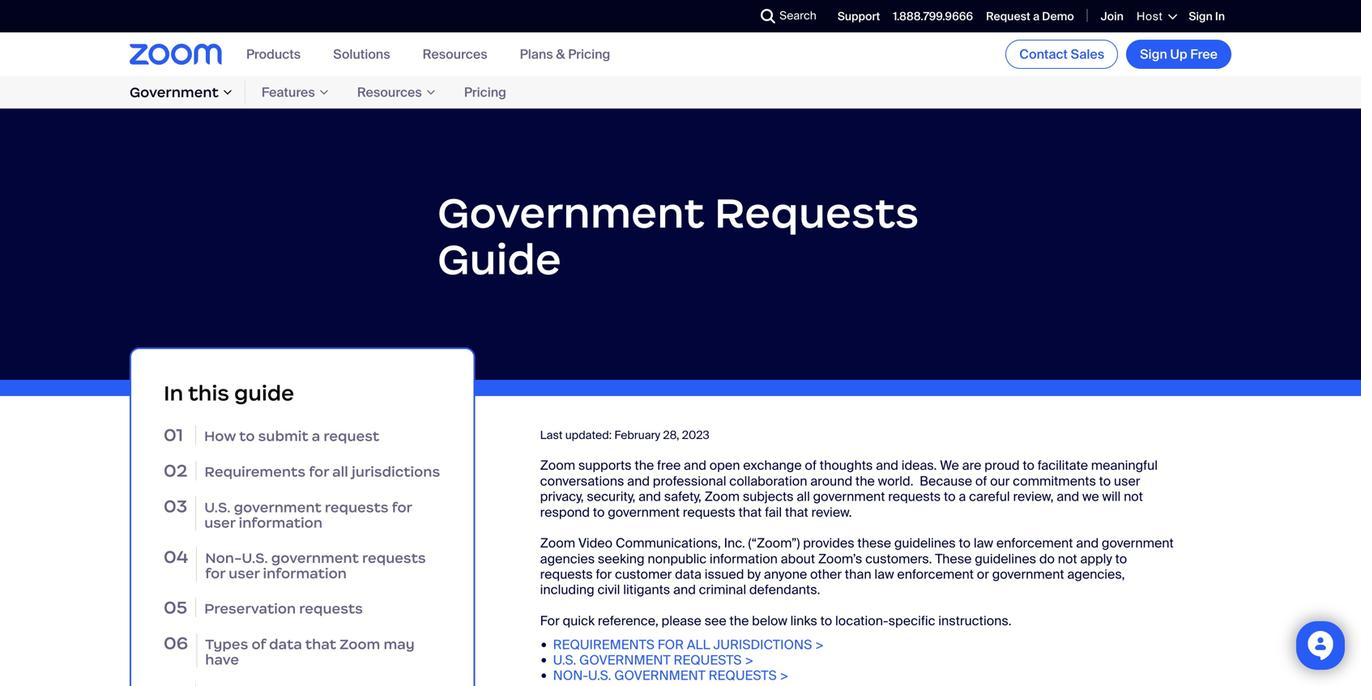 Task type: locate. For each thing, give the bounding box(es) containing it.
information up preservation requests
[[263, 565, 347, 583]]

and up please
[[673, 582, 696, 599]]

zoom logo image
[[130, 44, 222, 65]]

2 horizontal spatial that
[[785, 504, 808, 521]]

resources up pricing link
[[423, 46, 487, 63]]

government inside popup button
[[130, 83, 219, 101]]

> down jurisdictions on the right bottom of the page
[[780, 667, 789, 684]]

resources
[[423, 46, 487, 63], [357, 84, 422, 101]]

sign up free link
[[1126, 40, 1232, 69]]

in
[[1215, 9, 1225, 24], [164, 380, 183, 406]]

0 horizontal spatial government
[[130, 83, 219, 101]]

1 vertical spatial a
[[312, 427, 320, 445]]

1 horizontal spatial resources
[[423, 46, 487, 63]]

these
[[935, 550, 972, 567]]

1 vertical spatial sign
[[1140, 46, 1167, 63]]

> down below
[[745, 652, 754, 669]]

1 vertical spatial all
[[797, 488, 810, 505]]

for inside u.s. government requests for user information
[[392, 499, 412, 517]]

u.s. right the 03
[[204, 499, 231, 517]]

requests inside zoom video communications, inc. ("zoom") provides these guidelines to law enforcement and government agencies seeking nonpublic information about zoom's customers. these guidelines do not apply to requests for customer data issued by anyone other than law enforcement or government agencies, including civil litigants and criminal defendants.
[[540, 566, 593, 583]]

u.s. inside non-u.s. government requests for user information
[[242, 549, 268, 567]]

for down jurisdictions at the bottom
[[392, 499, 412, 517]]

0 vertical spatial resources
[[423, 46, 487, 63]]

a right submit
[[312, 427, 320, 445]]

how to submit a request
[[204, 427, 379, 445]]

non-u.s. government requests > link
[[553, 667, 789, 684]]

and
[[684, 457, 706, 474], [876, 457, 898, 474], [627, 473, 650, 490], [639, 488, 661, 505], [1057, 488, 1079, 505], [1076, 535, 1099, 552], [673, 582, 696, 599]]

search image
[[761, 9, 775, 23], [761, 9, 775, 23]]

the right around
[[856, 473, 875, 490]]

2 horizontal spatial of
[[975, 473, 987, 490]]

litigants
[[623, 582, 670, 599]]

support
[[838, 9, 880, 24]]

requests inside u.s. government requests for user information
[[325, 499, 389, 517]]

a left demo
[[1033, 9, 1040, 24]]

safety,
[[664, 488, 701, 505]]

specific
[[888, 613, 935, 630]]

0 horizontal spatial not
[[1058, 550, 1077, 567]]

government down u.s. government requests for user information
[[271, 549, 359, 567]]

support link
[[838, 9, 880, 24]]

1 horizontal spatial not
[[1124, 488, 1143, 505]]

user
[[1114, 473, 1140, 490], [204, 514, 235, 532], [229, 565, 260, 583]]

u.s. down quick
[[553, 652, 576, 669]]

thoughts
[[820, 457, 873, 474]]

1 vertical spatial enforcement
[[897, 566, 974, 583]]

to up the video on the left of page
[[593, 504, 605, 521]]

of left our
[[975, 473, 987, 490]]

data inside zoom video communications, inc. ("zoom") provides these guidelines to law enforcement and government agencies seeking nonpublic information about zoom's customers. these guidelines do not apply to requests for customer data issued by anyone other than law enforcement or government agencies, including civil litigants and criminal defendants.
[[675, 566, 702, 583]]

pricing
[[568, 46, 610, 63], [464, 84, 506, 101]]

1 horizontal spatial data
[[675, 566, 702, 583]]

that right fail
[[785, 504, 808, 521]]

for down the video on the left of page
[[596, 566, 612, 583]]

0 vertical spatial user
[[1114, 473, 1140, 490]]

instructions.
[[938, 613, 1012, 630]]

how
[[204, 427, 236, 445]]

zoom inside types of data that zoom may have
[[340, 635, 380, 653]]

data down preservation requests
[[269, 635, 302, 653]]

contact
[[1019, 46, 1068, 63]]

guidelines right these
[[894, 535, 956, 552]]

government down for
[[614, 667, 706, 684]]

contact sales
[[1019, 46, 1104, 63]]

1 vertical spatial not
[[1058, 550, 1077, 567]]

please
[[662, 613, 702, 630]]

enforcement
[[996, 535, 1073, 552], [897, 566, 974, 583]]

to right facilitate
[[1099, 473, 1111, 490]]

>
[[815, 636, 824, 653], [745, 652, 754, 669], [780, 667, 789, 684]]

government up communications,
[[608, 504, 680, 521]]

that down preservation requests
[[305, 635, 336, 653]]

facilitate
[[1038, 457, 1088, 474]]

1 vertical spatial pricing
[[464, 84, 506, 101]]

the
[[635, 457, 654, 474], [856, 473, 875, 490], [730, 613, 749, 630]]

0 horizontal spatial law
[[875, 566, 894, 583]]

in up free
[[1215, 9, 1225, 24]]

free
[[657, 457, 681, 474]]

professional
[[653, 473, 726, 490]]

06
[[164, 632, 188, 654]]

1 horizontal spatial a
[[959, 488, 966, 505]]

2 horizontal spatial a
[[1033, 9, 1040, 24]]

zoom down respond
[[540, 535, 575, 552]]

information
[[239, 514, 322, 532], [710, 550, 778, 567], [263, 565, 347, 583]]

0 horizontal spatial guidelines
[[894, 535, 956, 552]]

to right proud
[[1023, 457, 1035, 474]]

u.s.
[[204, 499, 231, 517], [242, 549, 268, 567], [553, 652, 576, 669], [588, 667, 611, 684]]

guidelines left "do"
[[975, 550, 1036, 567]]

2 vertical spatial a
[[959, 488, 966, 505]]

law
[[974, 535, 993, 552], [875, 566, 894, 583]]

that left fail
[[739, 504, 762, 521]]

in left this
[[164, 380, 183, 406]]

1 vertical spatial resources
[[357, 84, 422, 101]]

about
[[781, 550, 815, 567]]

law right than
[[875, 566, 894, 583]]

the inside for quick reference, please see the below links to location-specific instructions. requirements for all jurisdictions > u.s. government requests > non-u.s. government requests >
[[730, 613, 749, 630]]

2 horizontal spatial >
[[815, 636, 824, 653]]

04
[[164, 546, 188, 568]]

for right 04
[[205, 565, 225, 583]]

that
[[739, 504, 762, 521], [785, 504, 808, 521], [305, 635, 336, 653]]

02
[[164, 460, 188, 482]]

government
[[130, 83, 219, 101], [438, 186, 704, 239]]

sales
[[1071, 46, 1104, 63]]

request a demo link
[[986, 9, 1074, 24]]

this
[[188, 380, 229, 406]]

government right or in the bottom right of the page
[[992, 566, 1064, 583]]

government for government requests guide
[[438, 186, 704, 239]]

1 vertical spatial user
[[204, 514, 235, 532]]

a left careful
[[959, 488, 966, 505]]

0 horizontal spatial of
[[252, 635, 266, 653]]

sign in
[[1189, 9, 1225, 24]]

government requests guide
[[438, 186, 919, 286]]

1 horizontal spatial guidelines
[[975, 550, 1036, 567]]

the left free
[[635, 457, 654, 474]]

user up preservation
[[229, 565, 260, 583]]

not right "do"
[[1058, 550, 1077, 567]]

request
[[986, 9, 1031, 24]]

1 horizontal spatial in
[[1215, 9, 1225, 24]]

data
[[675, 566, 702, 583], [269, 635, 302, 653]]

have
[[205, 651, 239, 669]]

provides
[[803, 535, 854, 552]]

0 horizontal spatial in
[[164, 380, 183, 406]]

last updated: february 28, 2023
[[540, 428, 710, 443]]

requirements
[[553, 636, 655, 653]]

all
[[332, 463, 348, 481], [797, 488, 810, 505]]

government button
[[130, 81, 245, 104]]

not
[[1124, 488, 1143, 505], [1058, 550, 1077, 567]]

and left safety,
[[639, 488, 661, 505]]

1 horizontal spatial sign
[[1189, 9, 1213, 24]]

all down request
[[332, 463, 348, 481]]

sign left up
[[1140, 46, 1167, 63]]

03
[[164, 495, 187, 517]]

0 horizontal spatial resources
[[357, 84, 422, 101]]

1 horizontal spatial of
[[805, 457, 817, 474]]

of
[[805, 457, 817, 474], [975, 473, 987, 490], [252, 635, 266, 653]]

enforcement left or in the bottom right of the page
[[897, 566, 974, 583]]

0 horizontal spatial a
[[312, 427, 320, 445]]

host button
[[1137, 9, 1176, 24]]

0 vertical spatial data
[[675, 566, 702, 583]]

resources down 'solutions' dropdown button
[[357, 84, 422, 101]]

zoom left may
[[340, 635, 380, 653]]

0 horizontal spatial data
[[269, 635, 302, 653]]

sign in link
[[1189, 9, 1225, 24]]

because
[[920, 473, 972, 490]]

jurisdictions
[[713, 636, 812, 653]]

a inside zoom supports the free and open exchange of thoughts and ideas. we are proud to facilitate meaningful conversations and professional collaboration around the world.  because of our commitments to user privacy, security, and safety, zoom subjects all government requests to a careful review, and we will not respond to government requests that fail that review.
[[959, 488, 966, 505]]

&
[[556, 46, 565, 63]]

resources button
[[341, 81, 448, 104]]

and left free
[[627, 473, 650, 490]]

1 horizontal spatial the
[[730, 613, 749, 630]]

1 vertical spatial in
[[164, 380, 183, 406]]

2 vertical spatial user
[[229, 565, 260, 583]]

requirements
[[205, 463, 306, 481]]

may
[[384, 635, 415, 653]]

government up agencies, at bottom
[[1102, 535, 1174, 552]]

sign for sign up free
[[1140, 46, 1167, 63]]

government down "requirements"
[[234, 499, 322, 517]]

u.s. government requests for user information
[[204, 499, 412, 532]]

sign up free
[[1189, 9, 1213, 24]]

information up non-u.s. government requests for user information
[[239, 514, 322, 532]]

in inside government requests guide main content
[[164, 380, 183, 406]]

0 vertical spatial enforcement
[[996, 535, 1073, 552]]

1 horizontal spatial >
[[780, 667, 789, 684]]

in this guide
[[164, 380, 294, 406]]

inc.
[[724, 535, 745, 552]]

0 vertical spatial sign
[[1189, 9, 1213, 24]]

government inside government requests guide
[[438, 186, 704, 239]]

customers.
[[865, 550, 932, 567]]

all inside zoom supports the free and open exchange of thoughts and ideas. we are proud to facilitate meaningful conversations and professional collaboration around the world.  because of our commitments to user privacy, security, and safety, zoom subjects all government requests to a careful review, and we will not respond to government requests that fail that review.
[[797, 488, 810, 505]]

pricing down resources popup button
[[464, 84, 506, 101]]

links
[[790, 613, 817, 630]]

0 vertical spatial pricing
[[568, 46, 610, 63]]

sign
[[1189, 9, 1213, 24], [1140, 46, 1167, 63]]

not inside zoom video communications, inc. ("zoom") provides these guidelines to law enforcement and government agencies seeking nonpublic information about zoom's customers. these guidelines do not apply to requests for customer data issued by anyone other than law enforcement or government agencies, including civil litigants and criminal defendants.
[[1058, 550, 1077, 567]]

not right will
[[1124, 488, 1143, 505]]

and left we
[[1057, 488, 1079, 505]]

0 vertical spatial not
[[1124, 488, 1143, 505]]

and left ideas.
[[876, 457, 898, 474]]

all left around
[[797, 488, 810, 505]]

customer
[[615, 566, 672, 583]]

0 horizontal spatial all
[[332, 463, 348, 481]]

requests
[[888, 488, 941, 505], [325, 499, 389, 517], [683, 504, 736, 521], [362, 549, 426, 567], [540, 566, 593, 583], [299, 600, 363, 618]]

0 vertical spatial all
[[332, 463, 348, 481]]

1 vertical spatial government
[[438, 186, 704, 239]]

0 horizontal spatial sign
[[1140, 46, 1167, 63]]

to
[[239, 427, 255, 445], [1023, 457, 1035, 474], [1099, 473, 1111, 490], [944, 488, 956, 505], [593, 504, 605, 521], [959, 535, 971, 552], [1115, 550, 1127, 567], [820, 613, 832, 630]]

user up the non-
[[204, 514, 235, 532]]

> down links
[[815, 636, 824, 653]]

proud
[[985, 457, 1020, 474]]

enforcement down the review,
[[996, 535, 1073, 552]]

government
[[813, 488, 885, 505], [234, 499, 322, 517], [608, 504, 680, 521], [1102, 535, 1174, 552], [271, 549, 359, 567], [992, 566, 1064, 583]]

1 vertical spatial data
[[269, 635, 302, 653]]

to right apply
[[1115, 550, 1127, 567]]

resources inside dropdown button
[[357, 84, 422, 101]]

0 horizontal spatial that
[[305, 635, 336, 653]]

of left thoughts
[[805, 457, 817, 474]]

and up agencies, at bottom
[[1076, 535, 1099, 552]]

u.s. down requirements
[[588, 667, 611, 684]]

the right see
[[730, 613, 749, 630]]

government
[[579, 652, 671, 669], [614, 667, 706, 684]]

1 horizontal spatial government
[[438, 186, 704, 239]]

u.s. up preservation
[[242, 549, 268, 567]]

0 vertical spatial law
[[974, 535, 993, 552]]

user right we
[[1114, 473, 1140, 490]]

zoom
[[540, 457, 575, 474], [705, 488, 740, 505], [540, 535, 575, 552], [340, 635, 380, 653]]

0 vertical spatial government
[[130, 83, 219, 101]]

to right links
[[820, 613, 832, 630]]

including
[[540, 582, 594, 599]]

request
[[324, 427, 379, 445]]

data left the issued
[[675, 566, 702, 583]]

government inside non-u.s. government requests for user information
[[271, 549, 359, 567]]

pricing right the &
[[568, 46, 610, 63]]

information up criminal
[[710, 550, 778, 567]]

user inside non-u.s. government requests for user information
[[229, 565, 260, 583]]

requests down see
[[674, 652, 742, 669]]

law up or in the bottom right of the page
[[974, 535, 993, 552]]

to down careful
[[959, 535, 971, 552]]

1 horizontal spatial all
[[797, 488, 810, 505]]

of right types
[[252, 635, 266, 653]]

resources for products
[[423, 46, 487, 63]]

user inside zoom supports the free and open exchange of thoughts and ideas. we are proud to facilitate meaningful conversations and professional collaboration around the world.  because of our commitments to user privacy, security, and safety, zoom subjects all government requests to a careful review, and we will not respond to government requests that fail that review.
[[1114, 473, 1140, 490]]



Task type: vqa. For each thing, say whether or not it's contained in the screenshot.
University,
no



Task type: describe. For each thing, give the bounding box(es) containing it.
agencies,
[[1067, 566, 1125, 583]]

preservation requests
[[204, 600, 363, 618]]

video
[[578, 535, 613, 552]]

0 horizontal spatial the
[[635, 457, 654, 474]]

february
[[614, 428, 660, 443]]

products button
[[246, 46, 301, 63]]

1 horizontal spatial that
[[739, 504, 762, 521]]

pricing link
[[448, 80, 523, 105]]

requirements for all jurisdictions
[[205, 463, 440, 481]]

anyone
[[764, 566, 807, 583]]

solutions
[[333, 46, 390, 63]]

criminal
[[699, 582, 746, 599]]

security,
[[587, 488, 635, 505]]

exchange
[[743, 457, 802, 474]]

data inside types of data that zoom may have
[[269, 635, 302, 653]]

other
[[810, 566, 842, 583]]

around
[[810, 473, 852, 490]]

not inside zoom supports the free and open exchange of thoughts and ideas. we are proud to facilitate meaningful conversations and professional collaboration around the world.  because of our commitments to user privacy, security, and safety, zoom subjects all government requests to a careful review, and we will not respond to government requests that fail that review.
[[1124, 488, 1143, 505]]

fail
[[765, 504, 782, 521]]

products
[[246, 46, 301, 63]]

zoom's
[[818, 550, 862, 567]]

information inside zoom video communications, inc. ("zoom") provides these guidelines to law enforcement and government agencies seeking nonpublic information about zoom's customers. these guidelines do not apply to requests for customer data issued by anyone other than law enforcement or government agencies, including civil litigants and criminal defendants.
[[710, 550, 778, 567]]

free
[[1190, 46, 1218, 63]]

or
[[977, 566, 989, 583]]

all
[[687, 636, 710, 653]]

host
[[1137, 9, 1163, 24]]

of inside types of data that zoom may have
[[252, 635, 266, 653]]

join link
[[1101, 9, 1124, 24]]

requests inside non-u.s. government requests for user information
[[362, 549, 426, 567]]

issued
[[705, 566, 744, 583]]

to inside for quick reference, please see the below links to location-specific instructions. requirements for all jurisdictions > u.s. government requests > non-u.s. government requests >
[[820, 613, 832, 630]]

below
[[752, 613, 787, 630]]

28,
[[663, 428, 679, 443]]

submit
[[258, 427, 308, 445]]

zoom inside zoom video communications, inc. ("zoom") provides these guidelines to law enforcement and government agencies seeking nonpublic information about zoom's customers. these guidelines do not apply to requests for customer data issued by anyone other than law enforcement or government agencies, including civil litigants and criminal defendants.
[[540, 535, 575, 552]]

zoom supports the free and open exchange of thoughts and ideas. we are proud to facilitate meaningful conversations and professional collaboration around the world.  because of our commitments to user privacy, security, and safety, zoom subjects all government requests to a careful review, and we will not respond to government requests that fail that review.
[[540, 457, 1158, 521]]

supports
[[578, 457, 632, 474]]

plans
[[520, 46, 553, 63]]

("zoom")
[[748, 535, 800, 552]]

resources button
[[423, 46, 487, 63]]

1 horizontal spatial enforcement
[[996, 535, 1073, 552]]

information inside non-u.s. government requests for user information
[[263, 565, 347, 583]]

1 horizontal spatial pricing
[[568, 46, 610, 63]]

will
[[1102, 488, 1121, 505]]

government down reference, on the left bottom of page
[[579, 652, 671, 669]]

review,
[[1013, 488, 1054, 505]]

we
[[1082, 488, 1099, 505]]

preservation
[[204, 600, 296, 618]]

subjects
[[743, 488, 794, 505]]

non-
[[205, 549, 242, 567]]

u.s. inside u.s. government requests for user information
[[204, 499, 231, 517]]

features
[[262, 84, 315, 101]]

u.s. government requests > link
[[553, 652, 754, 669]]

requests down jurisdictions on the right bottom of the page
[[709, 667, 777, 684]]

demo
[[1042, 9, 1074, 24]]

defendants.
[[749, 582, 820, 599]]

0 vertical spatial in
[[1215, 9, 1225, 24]]

and right free
[[684, 457, 706, 474]]

government requests guide main content
[[0, 109, 1361, 686]]

zoom down last
[[540, 457, 575, 474]]

government down thoughts
[[813, 488, 885, 505]]

jurisdictions
[[352, 463, 440, 481]]

see
[[705, 613, 727, 630]]

0 horizontal spatial >
[[745, 652, 754, 669]]

commitments
[[1013, 473, 1096, 490]]

we
[[940, 457, 959, 474]]

01
[[164, 424, 183, 446]]

by
[[747, 566, 761, 583]]

solutions button
[[333, 46, 390, 63]]

05
[[164, 597, 187, 618]]

ideas.
[[902, 457, 937, 474]]

0 horizontal spatial enforcement
[[897, 566, 974, 583]]

plans & pricing link
[[520, 46, 610, 63]]

our
[[990, 473, 1010, 490]]

contact sales link
[[1006, 40, 1118, 69]]

resources for government
[[357, 84, 422, 101]]

up
[[1170, 46, 1187, 63]]

are
[[962, 457, 982, 474]]

that inside types of data that zoom may have
[[305, 635, 336, 653]]

sign for sign in
[[1189, 9, 1213, 24]]

user inside u.s. government requests for user information
[[204, 514, 235, 532]]

agencies
[[540, 550, 595, 567]]

guide
[[438, 233, 561, 286]]

zoom video communications, inc. ("zoom") provides these guidelines to law enforcement and government agencies seeking nonpublic information about zoom's customers. these guidelines do not apply to requests for customer data issued by anyone other than law enforcement or government agencies, including civil litigants and criminal defendants.
[[540, 535, 1174, 599]]

for up u.s. government requests for user information
[[309, 463, 329, 481]]

requirements for all jurisdictions > link
[[553, 636, 824, 653]]

do
[[1039, 550, 1055, 567]]

government for government
[[130, 83, 219, 101]]

careful
[[969, 488, 1010, 505]]

to down we
[[944, 488, 956, 505]]

zoom down open
[[705, 488, 740, 505]]

apply
[[1080, 550, 1112, 567]]

guide
[[234, 380, 294, 406]]

for inside non-u.s. government requests for user information
[[205, 565, 225, 583]]

respond
[[540, 504, 590, 521]]

privacy,
[[540, 488, 584, 505]]

seeking
[[598, 550, 645, 567]]

for inside zoom video communications, inc. ("zoom") provides these guidelines to law enforcement and government agencies seeking nonpublic information about zoom's customers. these guidelines do not apply to requests for customer data issued by anyone other than law enforcement or government agencies, including civil litigants and criminal defendants.
[[596, 566, 612, 583]]

search
[[779, 8, 817, 23]]

0 vertical spatial a
[[1033, 9, 1040, 24]]

1.888.799.9666 link
[[893, 9, 973, 24]]

to right how
[[239, 427, 255, 445]]

requests
[[714, 186, 919, 239]]

communications,
[[616, 535, 721, 552]]

plans & pricing
[[520, 46, 610, 63]]

government inside u.s. government requests for user information
[[234, 499, 322, 517]]

information inside u.s. government requests for user information
[[239, 514, 322, 532]]

collaboration
[[729, 473, 807, 490]]

2023
[[682, 428, 710, 443]]

civil
[[597, 582, 620, 599]]

quick
[[563, 613, 595, 630]]

1 vertical spatial law
[[875, 566, 894, 583]]

join
[[1101, 9, 1124, 24]]

2 horizontal spatial the
[[856, 473, 875, 490]]

for quick reference, please see the below links to location-specific instructions. requirements for all jurisdictions > u.s. government requests > non-u.s. government requests >
[[540, 613, 1012, 684]]

1 horizontal spatial law
[[974, 535, 993, 552]]

0 horizontal spatial pricing
[[464, 84, 506, 101]]



